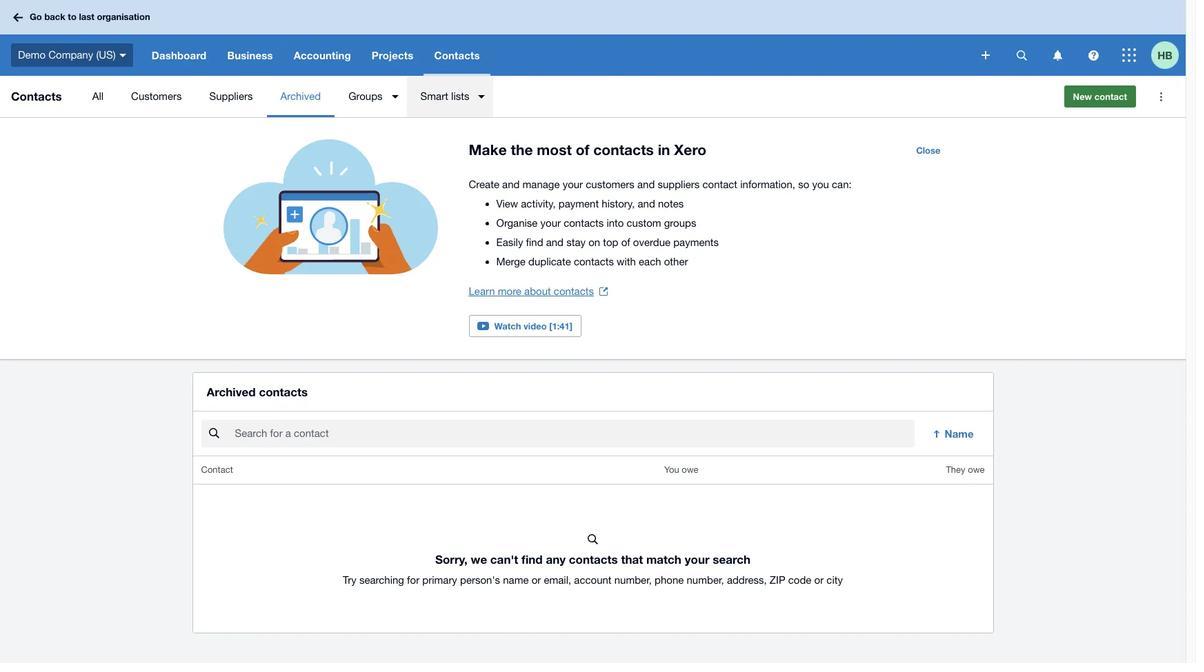 Task type: vqa. For each thing, say whether or not it's contained in the screenshot.
Business dropdown button
yes



Task type: describe. For each thing, give the bounding box(es) containing it.
watch
[[494, 321, 521, 332]]

into
[[607, 217, 624, 229]]

about
[[524, 286, 551, 297]]

contact
[[201, 465, 233, 475]]

back
[[44, 11, 65, 22]]

svg image inside demo company (us) 'popup button'
[[119, 54, 126, 57]]

and left suppliers
[[637, 179, 655, 190]]

find inside 'contact list table' element
[[521, 553, 543, 567]]

close button
[[908, 139, 949, 161]]

primary
[[422, 575, 457, 587]]

1 horizontal spatial your
[[563, 179, 583, 190]]

you owe
[[664, 465, 698, 475]]

person's
[[460, 575, 500, 587]]

hb
[[1158, 49, 1173, 61]]

customers
[[586, 179, 635, 190]]

projects button
[[361, 34, 424, 76]]

learn more about contacts link
[[469, 282, 608, 301]]

we
[[471, 553, 487, 567]]

smart
[[421, 90, 448, 102]]

dashboard
[[152, 49, 207, 61]]

archived button
[[267, 76, 335, 117]]

owe for they owe
[[968, 465, 985, 475]]

they owe
[[946, 465, 985, 475]]

1 vertical spatial of
[[621, 237, 630, 248]]

learn
[[469, 286, 495, 297]]

and up custom
[[638, 198, 655, 210]]

easily
[[496, 237, 523, 248]]

smart lists menu item
[[407, 76, 494, 117]]

demo
[[18, 49, 46, 61]]

notes
[[658, 198, 684, 210]]

to
[[68, 11, 76, 22]]

groups button
[[335, 76, 407, 117]]

suppliers button
[[196, 76, 267, 117]]

banner containing hb
[[0, 0, 1186, 76]]

sorry, we can't find any contacts that match your search
[[435, 553, 751, 567]]

so
[[798, 179, 809, 190]]

city
[[827, 575, 843, 587]]

zip
[[770, 575, 785, 587]]

on
[[589, 237, 600, 248]]

the
[[511, 141, 533, 159]]

hb button
[[1151, 34, 1186, 76]]

contacts inside 'contact list table' element
[[569, 553, 618, 567]]

payment
[[559, 198, 599, 210]]

watch video [1:41] button
[[469, 315, 582, 337]]

make
[[469, 141, 507, 159]]

groups
[[664, 217, 696, 229]]

contacts inside dropdown button
[[434, 49, 480, 61]]

sorry,
[[435, 553, 468, 567]]

demo company (us)
[[18, 49, 116, 61]]

more
[[498, 286, 521, 297]]

custom
[[627, 217, 661, 229]]

projects
[[372, 49, 414, 61]]

1 number, from the left
[[614, 575, 652, 587]]

lists
[[451, 90, 469, 102]]

company
[[48, 49, 93, 61]]

any
[[546, 553, 566, 567]]

2 or from the left
[[814, 575, 824, 587]]

organise
[[496, 217, 538, 229]]

each
[[639, 256, 661, 268]]

groups
[[348, 90, 383, 102]]

can:
[[832, 179, 852, 190]]

other
[[664, 256, 688, 268]]

menu containing all
[[78, 76, 1053, 117]]

address,
[[727, 575, 767, 587]]

your inside 'contact list table' element
[[685, 553, 710, 567]]

stay
[[566, 237, 586, 248]]

accounting
[[294, 49, 351, 61]]

xero
[[674, 141, 706, 159]]

account
[[574, 575, 612, 587]]

1 vertical spatial your
[[541, 217, 561, 229]]

payments
[[673, 237, 719, 248]]

searching
[[359, 575, 404, 587]]

merge duplicate contacts with each other
[[496, 256, 688, 268]]

go back to last organisation link
[[8, 5, 158, 29]]

contact inside button
[[1095, 91, 1127, 102]]

activity,
[[521, 198, 556, 210]]

(us)
[[96, 49, 116, 61]]



Task type: locate. For each thing, give the bounding box(es) containing it.
last
[[79, 11, 94, 22]]

1 horizontal spatial or
[[814, 575, 824, 587]]

dashboard link
[[141, 34, 217, 76]]

0 horizontal spatial your
[[541, 217, 561, 229]]

archived contacts
[[207, 385, 308, 399]]

manage
[[523, 179, 560, 190]]

your
[[563, 179, 583, 190], [541, 217, 561, 229], [685, 553, 710, 567]]

0 horizontal spatial archived
[[207, 385, 256, 399]]

banner
[[0, 0, 1186, 76]]

1 vertical spatial find
[[521, 553, 543, 567]]

your right match
[[685, 553, 710, 567]]

0 horizontal spatial contacts
[[11, 89, 62, 103]]

of right most
[[576, 141, 589, 159]]

navigation containing dashboard
[[141, 34, 972, 76]]

owe
[[682, 465, 698, 475], [968, 465, 985, 475]]

archived for archived
[[280, 90, 321, 102]]

smart lists button
[[407, 76, 494, 117]]

navigation inside "banner"
[[141, 34, 972, 76]]

close
[[916, 145, 941, 156]]

0 vertical spatial of
[[576, 141, 589, 159]]

0 horizontal spatial number,
[[614, 575, 652, 587]]

contact right new
[[1095, 91, 1127, 102]]

accounting button
[[283, 34, 361, 76]]

can't
[[490, 553, 518, 567]]

0 vertical spatial find
[[526, 237, 543, 248]]

0 horizontal spatial or
[[532, 575, 541, 587]]

phone
[[655, 575, 684, 587]]

view activity, payment history, and notes
[[496, 198, 684, 210]]

contact right suppliers
[[703, 179, 737, 190]]

svg image
[[13, 13, 23, 22]]

you
[[664, 465, 679, 475]]

match
[[646, 553, 682, 567]]

your down activity,
[[541, 217, 561, 229]]

they
[[946, 465, 965, 475]]

all
[[92, 90, 104, 102]]

1 horizontal spatial archived
[[280, 90, 321, 102]]

owe right they
[[968, 465, 985, 475]]

0 horizontal spatial of
[[576, 141, 589, 159]]

1 horizontal spatial owe
[[968, 465, 985, 475]]

contact
[[1095, 91, 1127, 102], [703, 179, 737, 190]]

actions menu image
[[1147, 83, 1175, 110]]

contacts button
[[424, 34, 490, 76]]

and up duplicate
[[546, 237, 564, 248]]

suppliers
[[209, 90, 253, 102]]

1 owe from the left
[[682, 465, 698, 475]]

contact list table element
[[193, 457, 993, 633]]

duplicate
[[528, 256, 571, 268]]

number, down that
[[614, 575, 652, 587]]

organise your contacts into custom groups
[[496, 217, 696, 229]]

1 vertical spatial contact
[[703, 179, 737, 190]]

view
[[496, 198, 518, 210]]

svg image
[[1122, 48, 1136, 62], [1016, 50, 1027, 60], [1053, 50, 1062, 60], [1088, 50, 1099, 60], [982, 51, 990, 59], [119, 54, 126, 57]]

1 horizontal spatial contacts
[[434, 49, 480, 61]]

suppliers
[[658, 179, 700, 190]]

smart lists
[[421, 90, 469, 102]]

0 horizontal spatial contact
[[703, 179, 737, 190]]

1 horizontal spatial number,
[[687, 575, 724, 587]]

find left any
[[521, 553, 543, 567]]

contacts down demo
[[11, 89, 62, 103]]

2 number, from the left
[[687, 575, 724, 587]]

try searching for primary person's name or email, account number, phone number, address, zip code or city
[[343, 575, 843, 587]]

information,
[[740, 179, 795, 190]]

code
[[788, 575, 812, 587]]

customers button
[[117, 76, 196, 117]]

name
[[503, 575, 529, 587]]

top
[[603, 237, 618, 248]]

create and manage your customers and suppliers contact information, so you can:
[[469, 179, 852, 190]]

1 horizontal spatial contact
[[1095, 91, 1127, 102]]

demo company (us) button
[[0, 34, 141, 76]]

of
[[576, 141, 589, 159], [621, 237, 630, 248]]

name button
[[923, 420, 985, 448]]

business
[[227, 49, 273, 61]]

watch video [1:41]
[[494, 321, 573, 332]]

your up payment
[[563, 179, 583, 190]]

business button
[[217, 34, 283, 76]]

1 horizontal spatial of
[[621, 237, 630, 248]]

archived for archived contacts
[[207, 385, 256, 399]]

search
[[713, 553, 751, 567]]

easily find and stay on top of overdue payments
[[496, 237, 719, 248]]

find
[[526, 237, 543, 248], [521, 553, 543, 567]]

go
[[30, 11, 42, 22]]

try
[[343, 575, 356, 587]]

video
[[524, 321, 547, 332]]

0 horizontal spatial owe
[[682, 465, 698, 475]]

navigation
[[141, 34, 972, 76]]

in
[[658, 141, 670, 159]]

find up duplicate
[[526, 237, 543, 248]]

2 vertical spatial your
[[685, 553, 710, 567]]

make the most of contacts in xero
[[469, 141, 706, 159]]

archived
[[280, 90, 321, 102], [207, 385, 256, 399]]

new
[[1073, 91, 1092, 102]]

or
[[532, 575, 541, 587], [814, 575, 824, 587]]

new contact button
[[1064, 86, 1136, 108]]

of right top
[[621, 237, 630, 248]]

2 owe from the left
[[968, 465, 985, 475]]

contacts up the lists
[[434, 49, 480, 61]]

learn more about contacts
[[469, 286, 594, 297]]

owe right you on the right of the page
[[682, 465, 698, 475]]

you
[[812, 179, 829, 190]]

menu
[[78, 76, 1053, 117]]

archived inside button
[[280, 90, 321, 102]]

0 vertical spatial contact
[[1095, 91, 1127, 102]]

number, down search
[[687, 575, 724, 587]]

0 vertical spatial your
[[563, 179, 583, 190]]

0 vertical spatial archived
[[280, 90, 321, 102]]

with
[[617, 256, 636, 268]]

history,
[[602, 198, 635, 210]]

organisation
[[97, 11, 150, 22]]

all button
[[78, 76, 117, 117]]

name
[[945, 428, 974, 440]]

[1:41]
[[549, 321, 573, 332]]

new contact
[[1073, 91, 1127, 102]]

most
[[537, 141, 572, 159]]

create
[[469, 179, 499, 190]]

number,
[[614, 575, 652, 587], [687, 575, 724, 587]]

Search for a contact field
[[234, 421, 914, 447]]

0 vertical spatial contacts
[[434, 49, 480, 61]]

2 horizontal spatial your
[[685, 553, 710, 567]]

or left city
[[814, 575, 824, 587]]

owe for you owe
[[682, 465, 698, 475]]

customers
[[131, 90, 182, 102]]

1 or from the left
[[532, 575, 541, 587]]

for
[[407, 575, 420, 587]]

1 vertical spatial archived
[[207, 385, 256, 399]]

email,
[[544, 575, 571, 587]]

and up view
[[502, 179, 520, 190]]

or right name
[[532, 575, 541, 587]]

1 vertical spatial contacts
[[11, 89, 62, 103]]



